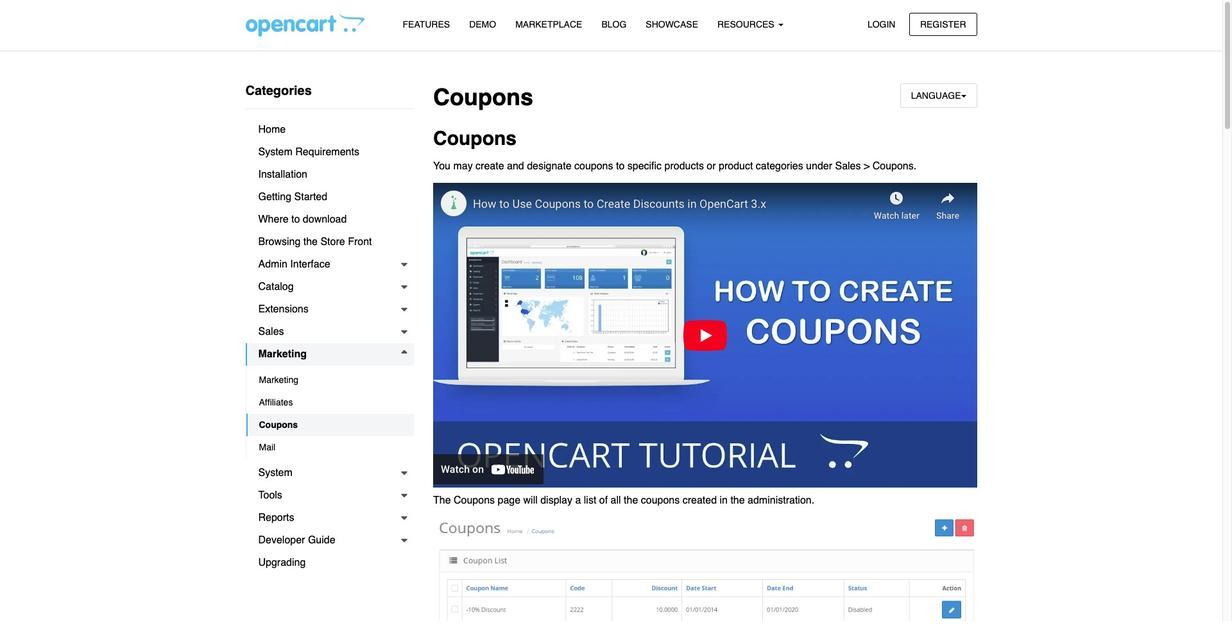 Task type: vqa. For each thing, say whether or not it's contained in the screenshot.
INTO
no



Task type: locate. For each thing, give the bounding box(es) containing it.
getting started
[[258, 191, 328, 203]]

system
[[258, 146, 293, 158], [258, 467, 293, 479]]

extensions link
[[246, 299, 414, 321]]

reports
[[258, 512, 294, 524]]

the left store
[[304, 236, 318, 248]]

resources link
[[708, 13, 793, 36]]

1 horizontal spatial coupons
[[641, 495, 680, 507]]

2 system from the top
[[258, 467, 293, 479]]

demo link
[[460, 13, 506, 36]]

marketing link down "extensions" link
[[246, 343, 414, 366]]

getting started link
[[246, 186, 414, 209]]

administration.
[[748, 495, 815, 507]]

or
[[707, 160, 716, 172]]

categories
[[756, 160, 804, 172]]

0 vertical spatial marketing link
[[246, 343, 414, 366]]

system up the tools
[[258, 467, 293, 479]]

admin interface
[[258, 259, 330, 270]]

marketing
[[258, 349, 307, 360], [259, 375, 299, 385]]

language
[[912, 91, 961, 101]]

browsing the store front link
[[246, 231, 414, 254]]

marketing for marketing link to the bottom
[[259, 375, 299, 385]]

developer
[[258, 535, 305, 546]]

coupons.
[[873, 160, 917, 172]]

1 system from the top
[[258, 146, 293, 158]]

system down home
[[258, 146, 293, 158]]

marketing link up coupons link
[[246, 369, 414, 392]]

showcase
[[646, 19, 699, 30]]

0 vertical spatial coupons
[[575, 160, 613, 172]]

features
[[403, 19, 450, 30]]

sales
[[836, 160, 861, 172], [258, 326, 284, 338]]

1 vertical spatial system
[[258, 467, 293, 479]]

1 vertical spatial marketing
[[259, 375, 299, 385]]

register link
[[910, 13, 978, 36]]

tools
[[258, 490, 282, 501]]

1 vertical spatial marketing link
[[246, 369, 414, 392]]

marketing down extensions
[[258, 349, 307, 360]]

getting
[[258, 191, 292, 203]]

to right where
[[292, 214, 300, 225]]

marketing up affiliates
[[259, 375, 299, 385]]

installation
[[258, 169, 308, 180]]

0 horizontal spatial coupons
[[575, 160, 613, 172]]

marketing link
[[246, 343, 414, 366], [246, 369, 414, 392]]

will
[[524, 495, 538, 507]]

to left the specific
[[616, 160, 625, 172]]

where
[[258, 214, 289, 225]]

all
[[611, 495, 621, 507]]

admin interface link
[[246, 254, 414, 276]]

coupons
[[575, 160, 613, 172], [641, 495, 680, 507]]

0 vertical spatial sales
[[836, 160, 861, 172]]

categories
[[246, 83, 312, 98]]

started
[[294, 191, 328, 203]]

sales left >
[[836, 160, 861, 172]]

0 vertical spatial to
[[616, 160, 625, 172]]

you may create and designate coupons to specific products or product categories under sales > coupons.
[[433, 160, 917, 172]]

showcase link
[[636, 13, 708, 36]]

browsing
[[258, 236, 301, 248]]

coupons right designate
[[575, 160, 613, 172]]

affiliates link
[[246, 392, 414, 414]]

guide
[[308, 535, 336, 546]]

home
[[258, 124, 286, 135]]

blog
[[602, 19, 627, 30]]

marketplace link
[[506, 13, 592, 36]]

mail link
[[246, 437, 414, 459]]

catalog
[[258, 281, 294, 293]]

create
[[476, 160, 504, 172]]

tools link
[[246, 485, 414, 507]]

1 horizontal spatial the
[[624, 495, 638, 507]]

in
[[720, 495, 728, 507]]

you
[[433, 160, 451, 172]]

to
[[616, 160, 625, 172], [292, 214, 300, 225]]

sales down extensions
[[258, 326, 284, 338]]

sales link
[[246, 321, 414, 343]]

the coupons page will display a list of all the coupons created in the administration.
[[433, 495, 815, 507]]

the
[[304, 236, 318, 248], [624, 495, 638, 507], [731, 495, 745, 507]]

1 vertical spatial sales
[[258, 326, 284, 338]]

system requirements
[[258, 146, 359, 158]]

where to download link
[[246, 209, 414, 231]]

0 horizontal spatial the
[[304, 236, 318, 248]]

the right the all
[[624, 495, 638, 507]]

download
[[303, 214, 347, 225]]

interface
[[290, 259, 330, 270]]

system for system requirements
[[258, 146, 293, 158]]

system link
[[246, 462, 414, 485]]

store
[[321, 236, 345, 248]]

specific
[[628, 160, 662, 172]]

0 horizontal spatial to
[[292, 214, 300, 225]]

the right the in
[[731, 495, 745, 507]]

coupons left created
[[641, 495, 680, 507]]

coupons
[[433, 84, 534, 110], [433, 127, 517, 150], [259, 420, 298, 430], [454, 495, 495, 507]]

0 vertical spatial marketing
[[258, 349, 307, 360]]

system for system
[[258, 467, 293, 479]]

0 vertical spatial system
[[258, 146, 293, 158]]

upgrading link
[[246, 552, 414, 575]]

page
[[498, 495, 521, 507]]



Task type: describe. For each thing, give the bounding box(es) containing it.
2 horizontal spatial the
[[731, 495, 745, 507]]

list
[[584, 495, 597, 507]]

system requirements link
[[246, 141, 414, 164]]

coupon image
[[433, 518, 978, 622]]

admin
[[258, 259, 288, 270]]

1 horizontal spatial to
[[616, 160, 625, 172]]

blog link
[[592, 13, 636, 36]]

requirements
[[296, 146, 359, 158]]

marketing for top marketing link
[[258, 349, 307, 360]]

product
[[719, 160, 753, 172]]

marketplace
[[516, 19, 583, 30]]

affiliates
[[259, 397, 293, 408]]

login link
[[857, 13, 907, 36]]

browsing the store front
[[258, 236, 372, 248]]

the
[[433, 495, 451, 507]]

home link
[[246, 119, 414, 141]]

register
[[921, 19, 967, 29]]

upgrading
[[258, 557, 306, 569]]

a
[[576, 495, 581, 507]]

catalog link
[[246, 276, 414, 299]]

mail
[[259, 442, 276, 453]]

created
[[683, 495, 717, 507]]

and
[[507, 160, 524, 172]]

may
[[454, 160, 473, 172]]

login
[[868, 19, 896, 29]]

>
[[864, 160, 870, 172]]

display
[[541, 495, 573, 507]]

under
[[806, 160, 833, 172]]

products
[[665, 160, 704, 172]]

demo
[[469, 19, 496, 30]]

1 horizontal spatial sales
[[836, 160, 861, 172]]

front
[[348, 236, 372, 248]]

coupons link
[[246, 414, 414, 437]]

developer guide link
[[246, 530, 414, 552]]

resources
[[718, 19, 777, 30]]

designate
[[527, 160, 572, 172]]

1 vertical spatial to
[[292, 214, 300, 225]]

opencart - open source shopping cart solution image
[[246, 13, 364, 37]]

features link
[[393, 13, 460, 36]]

of
[[600, 495, 608, 507]]

0 horizontal spatial sales
[[258, 326, 284, 338]]

installation link
[[246, 164, 414, 186]]

language button
[[901, 83, 978, 108]]

1 vertical spatial coupons
[[641, 495, 680, 507]]

developer guide
[[258, 535, 336, 546]]

reports link
[[246, 507, 414, 530]]

where to download
[[258, 214, 347, 225]]

extensions
[[258, 304, 309, 315]]



